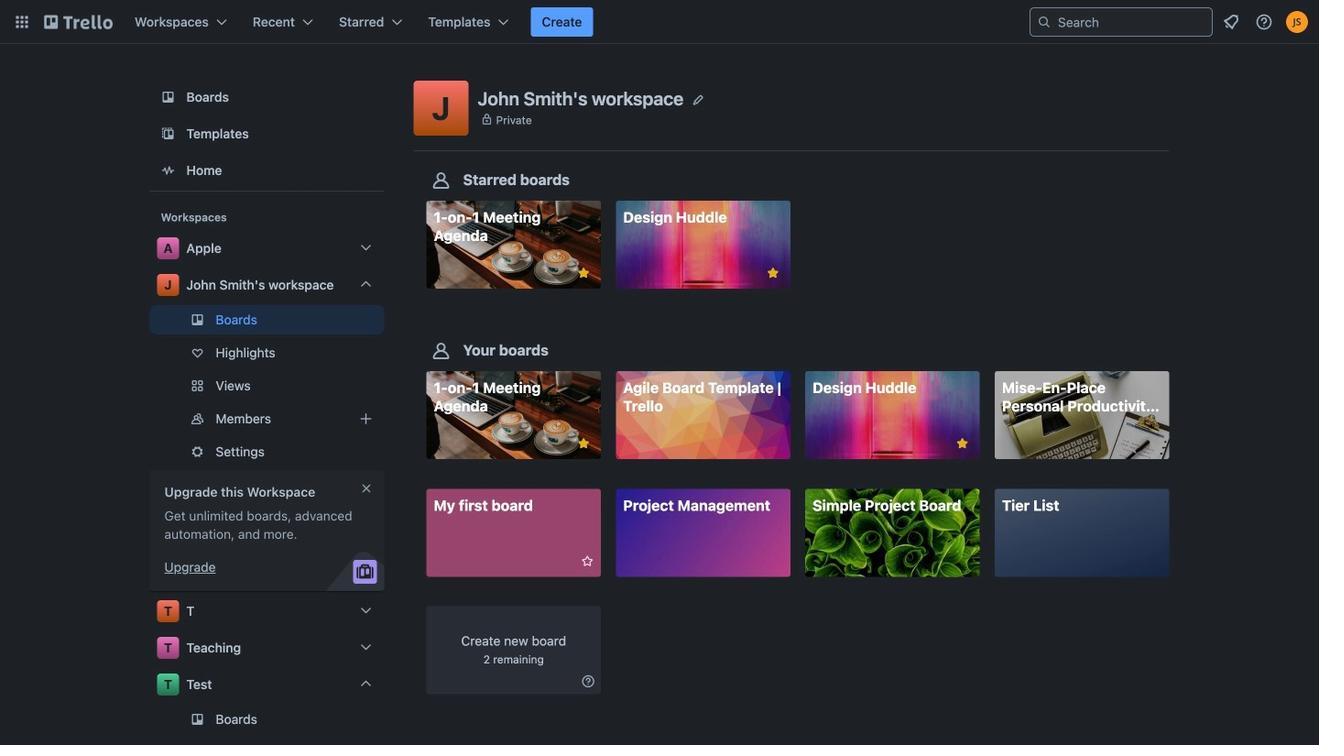 Task type: describe. For each thing, give the bounding box(es) containing it.
search image
[[1037, 15, 1052, 29]]

home image
[[157, 159, 179, 181]]

john smith (johnsmith38824343) image
[[1287, 11, 1309, 33]]

1 horizontal spatial click to unstar this board. it will be removed from your starred list. image
[[955, 436, 971, 452]]

template board image
[[157, 123, 179, 145]]

open information menu image
[[1256, 13, 1274, 31]]

board image
[[157, 86, 179, 108]]

1 horizontal spatial click to unstar this board. it will be removed from your starred list. image
[[765, 265, 782, 281]]

primary element
[[0, 0, 1320, 44]]

back to home image
[[44, 7, 113, 37]]

click to star this board. it will be added to your starred list. image
[[576, 553, 592, 570]]

add image
[[355, 408, 377, 430]]



Task type: locate. For each thing, give the bounding box(es) containing it.
sm image
[[579, 672, 598, 691]]

0 horizontal spatial click to unstar this board. it will be removed from your starred list. image
[[576, 265, 592, 281]]

1 vertical spatial click to unstar this board. it will be removed from your starred list. image
[[955, 436, 971, 452]]

click to unstar this board. it will be removed from your starred list. image
[[765, 265, 782, 281], [576, 436, 592, 452]]

0 notifications image
[[1221, 11, 1243, 33]]

0 horizontal spatial click to unstar this board. it will be removed from your starred list. image
[[576, 436, 592, 452]]

click to unstar this board. it will be removed from your starred list. image
[[576, 265, 592, 281], [955, 436, 971, 452]]

1 vertical spatial click to unstar this board. it will be removed from your starred list. image
[[576, 436, 592, 452]]

0 vertical spatial click to unstar this board. it will be removed from your starred list. image
[[765, 265, 782, 281]]

Search field
[[1052, 9, 1212, 35]]

0 vertical spatial click to unstar this board. it will be removed from your starred list. image
[[576, 265, 592, 281]]



Task type: vqa. For each thing, say whether or not it's contained in the screenshot.
the 27 button
no



